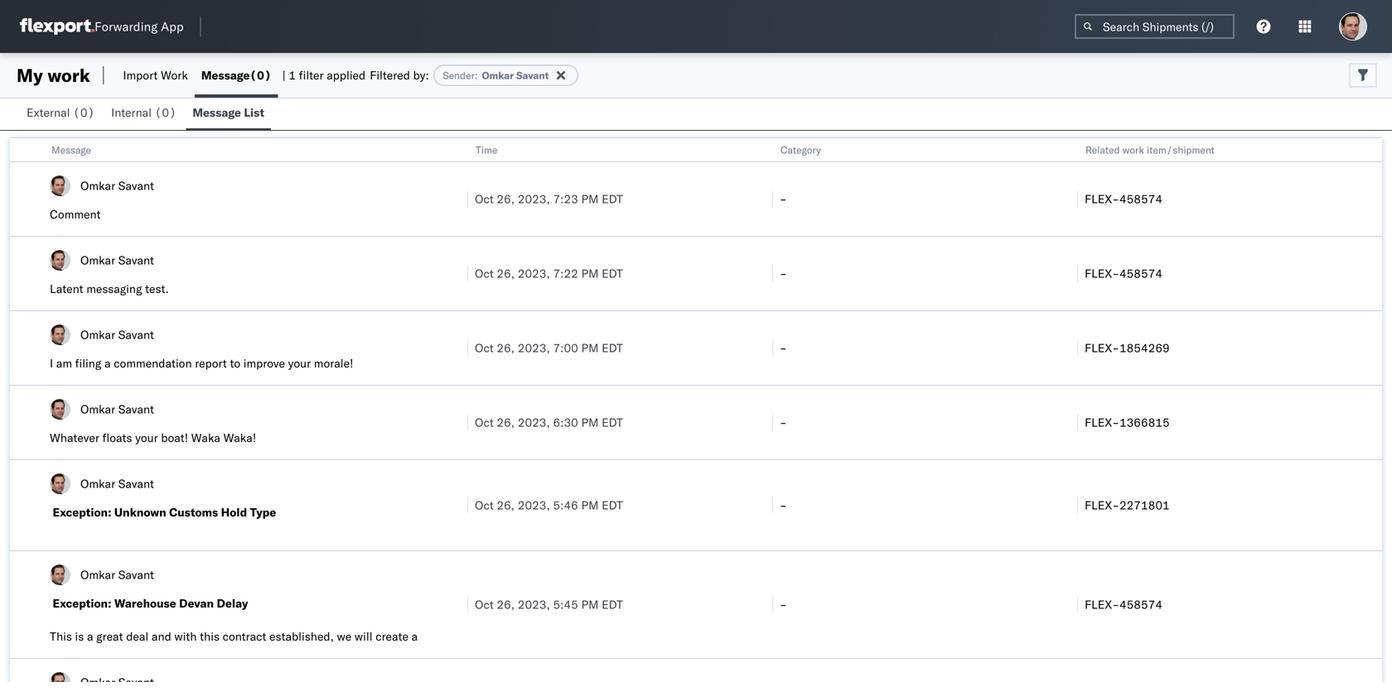 Task type: vqa. For each thing, say whether or not it's contained in the screenshot.
MBL in Arrived at Los Angeles, CA LCL • KANTATA • TES1234 • MBL MABLTEST12345
no



Task type: describe. For each thing, give the bounding box(es) containing it.
flex- for oct 26, 2023, 5:45 pm edt
[[1085, 598, 1119, 612]]

7:23
[[553, 192, 578, 206]]

am
[[56, 356, 72, 371]]

oct for oct 26, 2023, 7:22 pm edt
[[475, 266, 494, 281]]

internal
[[111, 105, 152, 120]]

item/shipment
[[1147, 144, 1215, 156]]

oct for oct 26, 2023, 7:23 pm edt
[[475, 192, 494, 206]]

omkar savant for comment
[[80, 179, 154, 193]]

resize handle column header for category
[[1057, 138, 1077, 683]]

edt for oct 26, 2023, 5:45 pm edt
[[602, 598, 623, 612]]

report
[[195, 356, 227, 371]]

my work
[[17, 64, 90, 87]]

exception: unknown customs hold type
[[53, 505, 276, 520]]

omkar for whatever
[[80, 402, 115, 417]]

flexport. image
[[20, 18, 94, 35]]

work
[[161, 68, 188, 82]]

floats
[[102, 431, 132, 445]]

omkar savant for whatever
[[80, 402, 154, 417]]

omkar up the warehouse
[[80, 568, 115, 583]]

with
[[174, 630, 197, 644]]

resize handle column header for time
[[752, 138, 772, 683]]

contract
[[223, 630, 266, 644]]

oct for oct 26, 2023, 7:00 pm edt
[[475, 341, 494, 356]]

message for (0)
[[201, 68, 250, 82]]

edt for oct 26, 2023, 7:22 pm edt
[[602, 266, 623, 281]]

latent
[[50, 282, 83, 296]]

commendation
[[114, 356, 192, 371]]

flex- 1854269
[[1085, 341, 1170, 356]]

deal
[[126, 630, 149, 644]]

(0) for internal (0)
[[155, 105, 176, 120]]

26, for oct 26, 2023, 7:23 pm edt
[[497, 192, 515, 206]]

unknown
[[114, 505, 166, 520]]

1366815
[[1119, 416, 1170, 430]]

458574 for oct 26, 2023, 7:23 pm edt
[[1119, 192, 1163, 206]]

26, for oct 26, 2023, 5:46 pm edt
[[497, 498, 515, 513]]

filtered
[[370, 68, 410, 82]]

1 horizontal spatial your
[[288, 356, 311, 371]]

oct 26, 2023, 5:46 pm edt
[[475, 498, 623, 513]]

exception: warehouse devan delay
[[53, 597, 248, 611]]

savant up the warehouse
[[118, 568, 154, 583]]

customs
[[169, 505, 218, 520]]

- for oct 26, 2023, 6:30 pm edt
[[780, 416, 787, 430]]

established,
[[269, 630, 334, 644]]

message list
[[193, 105, 264, 120]]

i
[[50, 356, 53, 371]]

oct 26, 2023, 5:45 pm edt
[[475, 598, 623, 612]]

2 vertical spatial message
[[51, 144, 91, 156]]

message for list
[[193, 105, 241, 120]]

edt for oct 26, 2023, 6:30 pm edt
[[602, 416, 623, 430]]

related work item/shipment
[[1086, 144, 1215, 156]]

whatever
[[50, 431, 99, 445]]

1
[[289, 68, 296, 82]]

flex- for oct 26, 2023, 6:30 pm edt
[[1085, 416, 1119, 430]]

sender : omkar savant
[[443, 69, 549, 82]]

6:30
[[553, 416, 578, 430]]

| 1 filter applied filtered by:
[[282, 68, 429, 82]]

time
[[476, 144, 498, 156]]

import
[[123, 68, 158, 82]]

import work
[[123, 68, 188, 82]]

messaging
[[86, 282, 142, 296]]

morale!
[[314, 356, 353, 371]]

i am filing a commendation report to improve your morale!
[[50, 356, 353, 371]]

6 omkar savant from the top
[[80, 568, 154, 583]]

forwarding app
[[94, 19, 184, 34]]

26, for oct 26, 2023, 7:00 pm edt
[[497, 341, 515, 356]]

work for related
[[1123, 144, 1144, 156]]

oct 26, 2023, 7:23 pm edt
[[475, 192, 623, 206]]

exception: for exception: unknown customs hold type
[[53, 505, 111, 520]]

oct 26, 2023, 7:22 pm edt
[[475, 266, 623, 281]]

458574 for oct 26, 2023, 5:45 pm edt
[[1119, 598, 1163, 612]]

1854269
[[1119, 341, 1170, 356]]

sender
[[443, 69, 475, 82]]

exception: for exception: warehouse devan delay
[[53, 597, 111, 611]]

26, for oct 26, 2023, 7:22 pm edt
[[497, 266, 515, 281]]

- for oct 26, 2023, 5:45 pm edt
[[780, 598, 787, 612]]

2023, for 7:00
[[518, 341, 550, 356]]

improve
[[243, 356, 285, 371]]

applied
[[327, 68, 366, 82]]

omkar for exception:
[[80, 477, 115, 491]]

savant for latent
[[118, 253, 154, 268]]

oct 26, 2023, 6:30 pm edt
[[475, 416, 623, 430]]

hold
[[221, 505, 247, 520]]

internal (0)
[[111, 105, 176, 120]]

external
[[27, 105, 70, 120]]

26, for oct 26, 2023, 6:30 pm edt
[[497, 416, 515, 430]]

:
[[475, 69, 478, 82]]

list
[[244, 105, 264, 120]]

flex- for oct 26, 2023, 7:22 pm edt
[[1085, 266, 1119, 281]]

by:
[[413, 68, 429, 82]]

flex- 458574 for oct 26, 2023, 5:45 pm edt
[[1085, 598, 1163, 612]]

1 horizontal spatial a
[[104, 356, 111, 371]]

5:46
[[553, 498, 578, 513]]

2023, for 7:23
[[518, 192, 550, 206]]

great
[[96, 630, 123, 644]]

latent messaging test.
[[50, 282, 169, 296]]

2023, for 6:30
[[518, 416, 550, 430]]

oct for oct 26, 2023, 6:30 pm edt
[[475, 416, 494, 430]]

filing
[[75, 356, 101, 371]]

external (0)
[[27, 105, 95, 120]]

forwarding
[[94, 19, 158, 34]]

warehouse
[[114, 597, 176, 611]]

2 horizontal spatial a
[[412, 630, 418, 644]]

edt for oct 26, 2023, 7:00 pm edt
[[602, 341, 623, 356]]



Task type: locate. For each thing, give the bounding box(es) containing it.
and
[[152, 630, 171, 644]]

resize handle column header for related work item/shipment
[[1362, 138, 1382, 683]]

(0) for external (0)
[[73, 105, 95, 120]]

7:00
[[553, 341, 578, 356]]

1 edt from the top
[[602, 192, 623, 206]]

1 vertical spatial flex- 458574
[[1085, 266, 1163, 281]]

boat!
[[161, 431, 188, 445]]

26,
[[497, 192, 515, 206], [497, 266, 515, 281], [497, 341, 515, 356], [497, 416, 515, 430], [497, 498, 515, 513], [497, 598, 515, 612]]

5 pm from the top
[[581, 498, 599, 513]]

4 flex- from the top
[[1085, 416, 1119, 430]]

2023, for 5:45
[[518, 598, 550, 612]]

1 vertical spatial work
[[1123, 144, 1144, 156]]

1 - from the top
[[780, 192, 787, 206]]

create
[[376, 630, 408, 644]]

2 vertical spatial flex- 458574
[[1085, 598, 1163, 612]]

a right "filing"
[[104, 356, 111, 371]]

omkar savant
[[80, 179, 154, 193], [80, 253, 154, 268], [80, 328, 154, 342], [80, 402, 154, 417], [80, 477, 154, 491], [80, 568, 154, 583]]

458574 for oct 26, 2023, 7:22 pm edt
[[1119, 266, 1163, 281]]

omkar up floats
[[80, 402, 115, 417]]

4 2023, from the top
[[518, 416, 550, 430]]

6 2023, from the top
[[518, 598, 550, 612]]

whatever floats your boat! waka waka!
[[50, 431, 256, 445]]

resize handle column header
[[447, 138, 467, 683], [752, 138, 772, 683], [1057, 138, 1077, 683], [1362, 138, 1382, 683]]

message (0)
[[201, 68, 271, 82]]

1 vertical spatial exception:
[[53, 597, 111, 611]]

message inside button
[[193, 105, 241, 120]]

2 pm from the top
[[581, 266, 599, 281]]

omkar right :
[[482, 69, 514, 82]]

edt for oct 26, 2023, 5:46 pm edt
[[602, 498, 623, 513]]

edt right 5:45
[[602, 598, 623, 612]]

waka!
[[223, 431, 256, 445]]

work for my
[[47, 64, 90, 87]]

omkar savant up "filing"
[[80, 328, 154, 342]]

omkar up 'latent messaging test.'
[[80, 253, 115, 268]]

5 26, from the top
[[497, 498, 515, 513]]

3 resize handle column header from the left
[[1057, 138, 1077, 683]]

message list button
[[186, 98, 271, 130]]

import work button
[[116, 53, 195, 98]]

2023, for 5:46
[[518, 498, 550, 513]]

your left morale!
[[288, 356, 311, 371]]

savant up unknown
[[118, 477, 154, 491]]

(0) left |
[[250, 68, 271, 82]]

savant up test.
[[118, 253, 154, 268]]

1 horizontal spatial (0)
[[155, 105, 176, 120]]

- for oct 26, 2023, 5:46 pm edt
[[780, 498, 787, 513]]

flex- 458574
[[1085, 192, 1163, 206], [1085, 266, 1163, 281], [1085, 598, 1163, 612]]

2023, left the 6:30
[[518, 416, 550, 430]]

omkar savant up floats
[[80, 402, 154, 417]]

0 horizontal spatial work
[[47, 64, 90, 87]]

omkar for i
[[80, 328, 115, 342]]

work right related
[[1123, 144, 1144, 156]]

omkar savant for exception:
[[80, 477, 154, 491]]

2 458574 from the top
[[1119, 266, 1163, 281]]

savant up the commendation
[[118, 328, 154, 342]]

1 exception: from the top
[[53, 505, 111, 520]]

pm for 7:00
[[581, 341, 599, 356]]

1 flex- from the top
[[1085, 192, 1119, 206]]

test.
[[145, 282, 169, 296]]

3 oct from the top
[[475, 341, 494, 356]]

2023, left 7:22
[[518, 266, 550, 281]]

omkar for latent
[[80, 253, 115, 268]]

flex- 458574 for oct 26, 2023, 7:22 pm edt
[[1085, 266, 1163, 281]]

2 resize handle column header from the left
[[752, 138, 772, 683]]

26, left 5:46
[[497, 498, 515, 513]]

omkar savant up comment
[[80, 179, 154, 193]]

savant right :
[[516, 69, 549, 82]]

flex- for oct 26, 2023, 7:23 pm edt
[[1085, 192, 1119, 206]]

oct for oct 26, 2023, 5:45 pm edt
[[475, 598, 494, 612]]

app
[[161, 19, 184, 34]]

pm right the "7:00"
[[581, 341, 599, 356]]

3 2023, from the top
[[518, 341, 550, 356]]

pm
[[581, 192, 599, 206], [581, 266, 599, 281], [581, 341, 599, 356], [581, 416, 599, 430], [581, 498, 599, 513], [581, 598, 599, 612]]

2023, left 7:23
[[518, 192, 550, 206]]

flex- 1366815
[[1085, 416, 1170, 430]]

edt
[[602, 192, 623, 206], [602, 266, 623, 281], [602, 341, 623, 356], [602, 416, 623, 430], [602, 498, 623, 513], [602, 598, 623, 612]]

flex- 458574 for oct 26, 2023, 7:23 pm edt
[[1085, 192, 1163, 206]]

omkar up comment
[[80, 179, 115, 193]]

2 edt from the top
[[602, 266, 623, 281]]

my
[[17, 64, 43, 87]]

omkar
[[482, 69, 514, 82], [80, 179, 115, 193], [80, 253, 115, 268], [80, 328, 115, 342], [80, 402, 115, 417], [80, 477, 115, 491], [80, 568, 115, 583]]

omkar savant up unknown
[[80, 477, 154, 491]]

0 vertical spatial exception:
[[53, 505, 111, 520]]

1 horizontal spatial work
[[1123, 144, 1144, 156]]

26, left the 6:30
[[497, 416, 515, 430]]

category
[[781, 144, 821, 156]]

a right create
[[412, 630, 418, 644]]

4 edt from the top
[[602, 416, 623, 430]]

1 2023, from the top
[[518, 192, 550, 206]]

your left boat!
[[135, 431, 158, 445]]

pm for 5:46
[[581, 498, 599, 513]]

0 vertical spatial 458574
[[1119, 192, 1163, 206]]

pm for 5:45
[[581, 598, 599, 612]]

omkar savant up the warehouse
[[80, 568, 154, 583]]

|
[[282, 68, 286, 82]]

pm right 5:45
[[581, 598, 599, 612]]

savant for i
[[118, 328, 154, 342]]

2 horizontal spatial (0)
[[250, 68, 271, 82]]

4 omkar savant from the top
[[80, 402, 154, 417]]

omkar down floats
[[80, 477, 115, 491]]

2 2023, from the top
[[518, 266, 550, 281]]

omkar savant up messaging
[[80, 253, 154, 268]]

exception: up is
[[53, 597, 111, 611]]

omkar savant for latent
[[80, 253, 154, 268]]

work
[[47, 64, 90, 87], [1123, 144, 1144, 156]]

forwarding app link
[[20, 18, 184, 35]]

0 vertical spatial message
[[201, 68, 250, 82]]

2 - from the top
[[780, 266, 787, 281]]

5 edt from the top
[[602, 498, 623, 513]]

pm for 6:30
[[581, 416, 599, 430]]

edt right the "7:00"
[[602, 341, 623, 356]]

2 exception: from the top
[[53, 597, 111, 611]]

2 oct from the top
[[475, 266, 494, 281]]

1 omkar savant from the top
[[80, 179, 154, 193]]

omkar savant for i
[[80, 328, 154, 342]]

pm right 5:46
[[581, 498, 599, 513]]

6 edt from the top
[[602, 598, 623, 612]]

message left list
[[193, 105, 241, 120]]

oct left the "7:00"
[[475, 341, 494, 356]]

1 resize handle column header from the left
[[447, 138, 467, 683]]

flex-
[[1085, 192, 1119, 206], [1085, 266, 1119, 281], [1085, 341, 1119, 356], [1085, 416, 1119, 430], [1085, 498, 1119, 513], [1085, 598, 1119, 612]]

0 vertical spatial your
[[288, 356, 311, 371]]

this
[[200, 630, 220, 644]]

lucrative
[[50, 646, 95, 661]]

pm right the 6:30
[[581, 416, 599, 430]]

pm right 7:22
[[581, 266, 599, 281]]

this
[[50, 630, 72, 644]]

message
[[201, 68, 250, 82], [193, 105, 241, 120], [51, 144, 91, 156]]

2271801
[[1119, 498, 1170, 513]]

message down external (0) button
[[51, 144, 91, 156]]

edt right 7:23
[[602, 192, 623, 206]]

work up external (0)
[[47, 64, 90, 87]]

(0) right internal
[[155, 105, 176, 120]]

5 2023, from the top
[[518, 498, 550, 513]]

edt right 7:22
[[602, 266, 623, 281]]

pm for 7:23
[[581, 192, 599, 206]]

4 26, from the top
[[497, 416, 515, 430]]

your
[[288, 356, 311, 371], [135, 431, 158, 445]]

comment
[[50, 207, 101, 222]]

oct for oct 26, 2023, 5:46 pm edt
[[475, 498, 494, 513]]

oct left 7:22
[[475, 266, 494, 281]]

1 vertical spatial 458574
[[1119, 266, 1163, 281]]

(0) right external
[[73, 105, 95, 120]]

savant for exception:
[[118, 477, 154, 491]]

3 flex- from the top
[[1085, 341, 1119, 356]]

oct left 5:45
[[475, 598, 494, 612]]

2023, for 7:22
[[518, 266, 550, 281]]

flex- for oct 26, 2023, 7:00 pm edt
[[1085, 341, 1119, 356]]

6 26, from the top
[[497, 598, 515, 612]]

- for oct 26, 2023, 7:22 pm edt
[[780, 266, 787, 281]]

1 26, from the top
[[497, 192, 515, 206]]

savant for whatever
[[118, 402, 154, 417]]

0 horizontal spatial a
[[87, 630, 93, 644]]

oct left the 6:30
[[475, 416, 494, 430]]

2023, left the "7:00"
[[518, 341, 550, 356]]

26, down time
[[497, 192, 515, 206]]

edt right 5:46
[[602, 498, 623, 513]]

a
[[104, 356, 111, 371], [87, 630, 93, 644], [412, 630, 418, 644]]

- for oct 26, 2023, 7:23 pm edt
[[780, 192, 787, 206]]

partnership.
[[98, 646, 162, 661]]

1 vertical spatial your
[[135, 431, 158, 445]]

savant
[[516, 69, 549, 82], [118, 179, 154, 193], [118, 253, 154, 268], [118, 328, 154, 342], [118, 402, 154, 417], [118, 477, 154, 491], [118, 568, 154, 583]]

flex- 2271801
[[1085, 498, 1170, 513]]

2 vertical spatial 458574
[[1119, 598, 1163, 612]]

2 flex- from the top
[[1085, 266, 1119, 281]]

0 vertical spatial work
[[47, 64, 90, 87]]

flex- for oct 26, 2023, 5:46 pm edt
[[1085, 498, 1119, 513]]

edt for oct 26, 2023, 7:23 pm edt
[[602, 192, 623, 206]]

1 flex- 458574 from the top
[[1085, 192, 1163, 206]]

external (0) button
[[20, 98, 104, 130]]

3 pm from the top
[[581, 341, 599, 356]]

pm right 7:23
[[581, 192, 599, 206]]

message up message list
[[201, 68, 250, 82]]

26, left 5:45
[[497, 598, 515, 612]]

waka
[[191, 431, 220, 445]]

1 vertical spatial message
[[193, 105, 241, 120]]

omkar for comment
[[80, 179, 115, 193]]

-
[[780, 192, 787, 206], [780, 266, 787, 281], [780, 341, 787, 356], [780, 416, 787, 430], [780, 498, 787, 513], [780, 598, 787, 612]]

6 pm from the top
[[581, 598, 599, 612]]

Search Shipments (/) text field
[[1075, 14, 1235, 39]]

resize handle column header for message
[[447, 138, 467, 683]]

4 - from the top
[[780, 416, 787, 430]]

delay
[[217, 597, 248, 611]]

4 resize handle column header from the left
[[1362, 138, 1382, 683]]

savant up whatever floats your boat! waka waka!
[[118, 402, 154, 417]]

to
[[230, 356, 240, 371]]

2 omkar savant from the top
[[80, 253, 154, 268]]

- for oct 26, 2023, 7:00 pm edt
[[780, 341, 787, 356]]

26, left 7:22
[[497, 266, 515, 281]]

5 flex- from the top
[[1085, 498, 1119, 513]]

internal (0) button
[[104, 98, 186, 130]]

oct left 5:46
[[475, 498, 494, 513]]

1 458574 from the top
[[1119, 192, 1163, 206]]

1 pm from the top
[[581, 192, 599, 206]]

2 26, from the top
[[497, 266, 515, 281]]

omkar up "filing"
[[80, 328, 115, 342]]

2 flex- 458574 from the top
[[1085, 266, 1163, 281]]

3 - from the top
[[780, 341, 787, 356]]

3 edt from the top
[[602, 341, 623, 356]]

5:45
[[553, 598, 578, 612]]

0 horizontal spatial (0)
[[73, 105, 95, 120]]

filter
[[299, 68, 324, 82]]

3 omkar savant from the top
[[80, 328, 154, 342]]

2023, left 5:45
[[518, 598, 550, 612]]

6 - from the top
[[780, 598, 787, 612]]

pm for 7:22
[[581, 266, 599, 281]]

1 oct from the top
[[475, 192, 494, 206]]

exception: left unknown
[[53, 505, 111, 520]]

0 vertical spatial flex- 458574
[[1085, 192, 1163, 206]]

5 - from the top
[[780, 498, 787, 513]]

3 flex- 458574 from the top
[[1085, 598, 1163, 612]]

oct 26, 2023, 7:00 pm edt
[[475, 341, 623, 356]]

26, for oct 26, 2023, 5:45 pm edt
[[497, 598, 515, 612]]

will
[[355, 630, 373, 644]]

related
[[1086, 144, 1120, 156]]

savant down internal (0) button
[[118, 179, 154, 193]]

this is a great deal and with this contract established, we will create a lucrative partnership.
[[50, 630, 418, 661]]

we
[[337, 630, 352, 644]]

2023, left 5:46
[[518, 498, 550, 513]]

edt right the 6:30
[[602, 416, 623, 430]]

4 pm from the top
[[581, 416, 599, 430]]

5 oct from the top
[[475, 498, 494, 513]]

3 26, from the top
[[497, 341, 515, 356]]

6 flex- from the top
[[1085, 598, 1119, 612]]

a right is
[[87, 630, 93, 644]]

type
[[250, 505, 276, 520]]

2023,
[[518, 192, 550, 206], [518, 266, 550, 281], [518, 341, 550, 356], [518, 416, 550, 430], [518, 498, 550, 513], [518, 598, 550, 612]]

6 oct from the top
[[475, 598, 494, 612]]

7:22
[[553, 266, 578, 281]]

5 omkar savant from the top
[[80, 477, 154, 491]]

savant for comment
[[118, 179, 154, 193]]

26, left the "7:00"
[[497, 341, 515, 356]]

(0) for message (0)
[[250, 68, 271, 82]]

is
[[75, 630, 84, 644]]

4 oct from the top
[[475, 416, 494, 430]]

0 horizontal spatial your
[[135, 431, 158, 445]]

3 458574 from the top
[[1119, 598, 1163, 612]]

devan
[[179, 597, 214, 611]]

458574
[[1119, 192, 1163, 206], [1119, 266, 1163, 281], [1119, 598, 1163, 612]]

oct down time
[[475, 192, 494, 206]]



